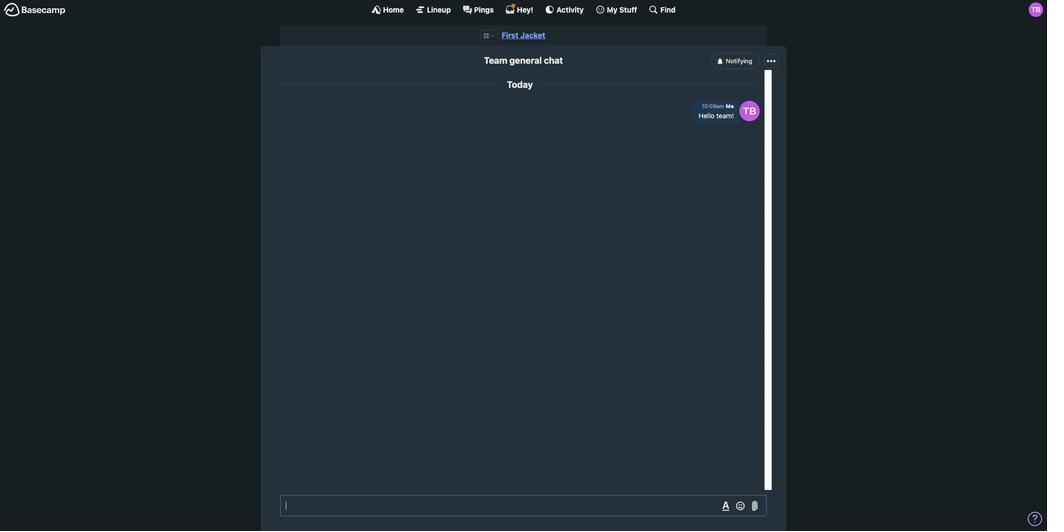 Task type: vqa. For each thing, say whether or not it's contained in the screenshot.
the Terry Turtle 'image' at the top right of page
no



Task type: describe. For each thing, give the bounding box(es) containing it.
activity link
[[545, 5, 584, 14]]

notifying
[[726, 57, 753, 65]]

chat
[[544, 55, 563, 66]]

first jacket
[[502, 31, 546, 40]]

today
[[507, 79, 533, 90]]

10:09am link
[[702, 103, 724, 109]]

jacket
[[521, 31, 546, 40]]

team general chat
[[484, 55, 563, 66]]

tyler black image inside main element
[[1029, 2, 1044, 17]]

lineup
[[427, 5, 451, 14]]

pings button
[[463, 5, 494, 14]]

general
[[510, 55, 542, 66]]

home
[[383, 5, 404, 14]]

hey!
[[517, 5, 534, 14]]

switch accounts image
[[4, 2, 66, 17]]

hello
[[699, 112, 715, 120]]

0 horizontal spatial tyler black image
[[740, 101, 760, 121]]

10:09am hello team!
[[699, 103, 734, 120]]

main element
[[0, 0, 1047, 19]]

home link
[[372, 5, 404, 14]]

lineup link
[[416, 5, 451, 14]]



Task type: locate. For each thing, give the bounding box(es) containing it.
my stuff
[[607, 5, 637, 14]]

team!
[[717, 112, 734, 120]]

find
[[661, 5, 676, 14]]

10:09am
[[702, 103, 724, 109]]

stuff
[[619, 5, 637, 14]]

my
[[607, 5, 618, 14]]

activity
[[557, 5, 584, 14]]

1 vertical spatial tyler black image
[[740, 101, 760, 121]]

first
[[502, 31, 519, 40]]

first jacket link
[[502, 31, 546, 40]]

team
[[484, 55, 508, 66]]

pings
[[474, 5, 494, 14]]

find button
[[649, 5, 676, 14]]

None text field
[[280, 495, 767, 517]]

notifying link
[[711, 53, 759, 69]]

my stuff button
[[595, 5, 637, 14]]

tyler black image
[[1029, 2, 1044, 17], [740, 101, 760, 121]]

0 vertical spatial tyler black image
[[1029, 2, 1044, 17]]

10:09am element
[[702, 103, 724, 109]]

hey! button
[[506, 3, 534, 14]]

1 horizontal spatial tyler black image
[[1029, 2, 1044, 17]]



